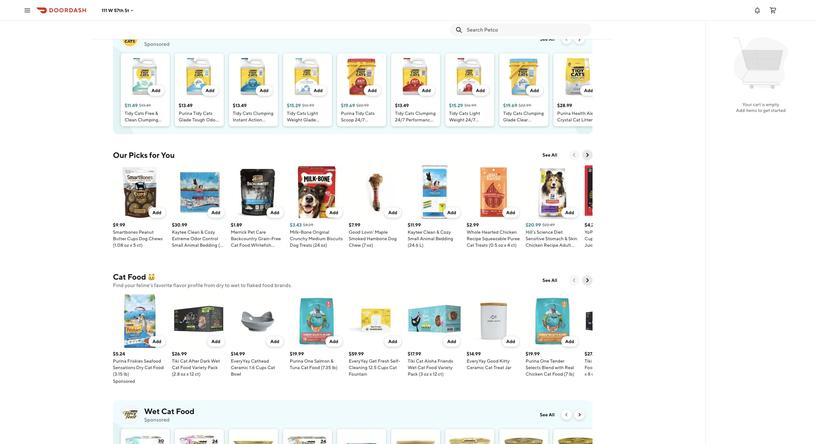 Task type: vqa. For each thing, say whether or not it's contained in the screenshot.
the topmost Chicken
yes



Task type: describe. For each thing, give the bounding box(es) containing it.
dry
[[136, 365, 144, 370]]

tuna
[[290, 365, 300, 370]]

add inside your cart is empty add items to get started
[[736, 108, 745, 113]]

add for $11.49 $13.49 tidy cats free & clean clumping unscented cat litter (20 lb)
[[151, 88, 160, 93]]

notification bell image
[[753, 6, 761, 14]]

tiki for tiki cat after dark wet cat food variety pack (2.8 oz x 12 ct)
[[172, 359, 179, 364]]

$28.99
[[557, 103, 572, 108]]

cat litter sponsored
[[144, 31, 179, 47]]

small inside the $11.99 kaytee clean & cozy small animal bedding (24.6 l)
[[408, 236, 419, 241]]

food inside $19.99 purina one salmon & tuna cat food (7.35 lb)
[[309, 365, 320, 370]]

add for $13.49 tidy cats clumping instant action multi-cat litter (20 lb)
[[260, 88, 269, 93]]

l) inside the $11.99 kaytee clean & cozy small animal bedding (24.6 l)
[[419, 243, 424, 248]]

kaytee for extreme
[[172, 230, 186, 235]]

tidy for $13.49
[[193, 111, 202, 116]]

$30.99
[[172, 222, 187, 228]]

medium
[[308, 236, 326, 241]]

small inside $30.99 kaytee clean & cozy extreme odor control small animal bedding (65 l)
[[172, 243, 183, 248]]

hill's science diet sensitive stomach & skin chicken recipe adult dog food (4 lb) image
[[526, 165, 579, 219]]

$15.29 $16.99 for tidy cats light weight 24/7 performance low dust clumping multi-cat litter (8.5 lb) image
[[449, 103, 476, 108]]

diet
[[554, 230, 563, 235]]

chicken inside $20.99 $22.49 hill's science diet sensitive stomach & skin chicken recipe adult dog food (4 lb)
[[526, 243, 543, 248]]

wet inside wet cat food sponsored
[[144, 407, 160, 416]]

$30.99 kaytee clean & cozy extreme odor control small animal bedding (65 l)
[[172, 222, 225, 254]]

$14.99 for $14.99 everyyay good kitty ceramic cat treat jar
[[467, 351, 481, 357]]

$13.49 for $13.49 tidy cats clumping instant action multi-cat litter (20 lb)
[[233, 103, 247, 108]]

fancy feast grilled in gravy poultry & beef collection wet cat food variety pack (3 oz x 24 ct) image
[[179, 432, 220, 444]]

cheddar
[[600, 243, 619, 248]]

0 items, open order cart image
[[769, 6, 777, 14]]

everyyay for everyyay good kitty ceramic cat treat jar
[[467, 359, 486, 364]]

jar
[[505, 365, 511, 370]]

cat inside $13.49 tidy cats clumping 24/7 performance multi-cat litter (20 lb)
[[408, 124, 415, 129]]

dark for variety
[[200, 359, 210, 364]]

add for $19.69 $22.99 tidy cats clumping glade clear springs multi-cat litter (35 lb)
[[530, 88, 539, 93]]

oz inside the $9.99 smartbones peanut butter cups dog chews (1.08 oz x 5 ct)
[[124, 243, 129, 248]]

friends
[[438, 359, 453, 364]]

$26.99
[[172, 351, 187, 357]]

$26.99 tiki cat after dark wet cat food variety pack (2.8 oz x 12 ct)
[[172, 351, 220, 377]]

tidy for $19.69
[[503, 111, 512, 116]]

good inside $14.99 everyyay good kitty ceramic cat treat jar
[[487, 359, 499, 364]]

& inside $20.99 $22.49 hill's science diet sensitive stomach & skin chicken recipe adult dog food (4 lb)
[[565, 236, 567, 241]]

1 vertical spatial previous button of carousel image
[[571, 277, 577, 284]]

add for $19.99 purina one tender selects blend with real chicken cat food (7 lb)
[[565, 339, 574, 344]]

ceramic inside $14.99 everyyay good kitty ceramic cat treat jar
[[467, 365, 484, 370]]

our picks for you link
[[113, 150, 175, 160]]

add for $28.99 purina health alert crystal cat litter (8 oz)
[[584, 88, 593, 93]]

items
[[746, 108, 757, 113]]

see left previous button of carousel image
[[542, 152, 550, 158]]

$11.99 kaytee clean & cozy small animal bedding (24.6 l)
[[408, 222, 453, 248]]

add for $9.99 smartbones peanut butter cups dog chews (1.08 oz x 5 ct)
[[152, 210, 161, 215]]

friskies
[[127, 359, 143, 364]]

to inside your cart is empty add items to get started
[[758, 108, 762, 113]]

(65
[[218, 243, 225, 248]]

dog inside $20.99 $22.49 hill's science diet sensitive stomach & skin chicken recipe adult dog food (4 lb)
[[526, 249, 534, 254]]

treats inside $4.29 yopup frozen yogurt cups dog treats apple juice & cheddar (3.5 oz)
[[606, 236, 619, 241]]

pack for dark
[[208, 365, 218, 370]]

(35
[[515, 130, 522, 136]]

add for $30.99 kaytee clean & cozy extreme odor control small animal bedding (65 l)
[[211, 210, 220, 215]]

animal inside the $11.99 kaytee clean & cozy small animal bedding (24.6 l)
[[420, 236, 435, 241]]

litter inside $28.99 purina health alert crystal cat litter (8 oz)
[[581, 117, 593, 122]]

merrick
[[231, 230, 247, 235]]

see up fancy feast grilled wet cat food tuna feast in gravy (3 oz) image
[[540, 412, 548, 418]]

cat inside $19.99 purina one salmon & tuna cat food (7.35 lb)
[[301, 365, 308, 370]]

$13.49 inside $11.49 $13.49 tidy cats free & clean clumping unscented cat litter (20 lb)
[[139, 103, 151, 108]]

oz) inside $28.99 purina health alert crystal cat litter (8 oz)
[[557, 124, 564, 129]]

your
[[742, 102, 752, 107]]

food inside $27.99 tiki cat after dark cat food variety pack (5.5 oz x 8 ct)
[[585, 365, 595, 370]]

multi- for 24/7
[[395, 124, 408, 129]]

$22.99 for $22.99
[[356, 103, 369, 108]]

feline's
[[136, 282, 153, 289]]

clumping inside the $19.69 $22.99 tidy cats clumping glade clear springs multi-cat litter (35 lb)
[[523, 111, 544, 116]]

butter
[[113, 236, 126, 241]]

merrick pet care backcountry grain-free cat food whitefish recipe cuts (3 oz) image
[[231, 165, 285, 219]]

dark for pack
[[613, 359, 623, 364]]

cart
[[753, 102, 761, 107]]

(24.6
[[408, 243, 418, 248]]

squeezable
[[482, 236, 506, 241]]

$3.43 $4.29 milk-bone original crunchy medium biscuits dog treats (24 oz)
[[290, 222, 343, 248]]

add for $3.43 $4.29 milk-bone original crunchy medium biscuits dog treats (24 oz)
[[329, 210, 338, 215]]

$15.29 $16.99 for tidy cats light weight glade clear springs low dust clumping multi-cat litter (8.5 lb) image
[[287, 103, 314, 108]]

$19.69 $22.99
[[341, 103, 369, 108]]

purina for tough
[[179, 111, 192, 116]]

cups inside $59.99 everyyay get fresh self- cleaning 12.5 cups cat fountain
[[377, 365, 388, 370]]

cat inside $5.24 purina friskies seafood sensations dry cat food (3.15 lb) sponsored
[[144, 365, 152, 370]]

sponsored inside wet cat food sponsored
[[144, 417, 170, 423]]

previous button of carousel image
[[571, 152, 577, 158]]

add for $14.99 everyyay cathead ceramic 1.6 cups cat bowl
[[270, 339, 279, 344]]

litter inside '$13.49 tidy cats clumping instant action multi-cat litter (20 lb)'
[[254, 124, 265, 129]]

brands.
[[274, 282, 292, 289]]

cat food 🐱 find your feline's favorite flavor profile from dry to wet to flaked food brands.
[[113, 272, 292, 289]]

(24
[[313, 243, 320, 248]]

lovin'
[[361, 230, 374, 235]]

tidy inside '$13.49 tidy cats clumping instant action multi-cat litter (20 lb)'
[[233, 111, 242, 116]]

$13.49 for $13.49 purina tidy cats glade tough odor solutions clumping cat litter (20 lb)
[[179, 103, 193, 108]]

cats inside '$13.49 tidy cats clumping instant action multi-cat litter (20 lb)'
[[243, 111, 252, 116]]

wet for tiki cat after dark wet cat food variety pack (2.8 oz x 12 ct)
[[211, 359, 220, 364]]

lb) inside $5.24 purina friskies seafood sensations dry cat food (3.15 lb) sponsored
[[124, 372, 129, 377]]

cat inside $14.99 everyyay cathead ceramic 1.6 cups cat bowl
[[267, 365, 275, 370]]

purina fancy feast gravy lovers poultry & beef collection wet cat food (3 oz x 24 ct) image
[[287, 432, 328, 444]]

oz inside $26.99 tiki cat after dark wet cat food variety pack (2.8 oz x 12 ct)
[[181, 372, 185, 377]]

add for $19.99 purina one salmon & tuna cat food (7.35 lb)
[[329, 339, 338, 344]]

$20.99 $22.49 hill's science diet sensitive stomach & skin chicken recipe adult dog food (4 lb)
[[526, 222, 577, 254]]

$13.49 tidy cats clumping instant action multi-cat litter (20 lb)
[[233, 103, 274, 136]]

from
[[204, 282, 215, 289]]

1.6
[[249, 365, 255, 370]]

tidy inside $13.49 tidy cats clumping 24/7 performance multi-cat litter (20 lb)
[[395, 111, 404, 116]]

smoked
[[349, 236, 366, 241]]

ct) inside the $9.99 smartbones peanut butter cups dog chews (1.08 oz x 5 ct)
[[137, 243, 142, 248]]

purina one tender selects blend with real chicken cat food (7 lb) image
[[526, 294, 579, 348]]

$27.99
[[585, 351, 599, 357]]

$14.99 everyyay good kitty ceramic cat treat jar
[[467, 351, 511, 370]]

litter inside $11.49 $13.49 tidy cats free & clean clumping unscented cat litter (20 lb)
[[125, 130, 136, 136]]

12.5
[[368, 365, 377, 370]]

hill's
[[526, 230, 536, 235]]

bedding inside $30.99 kaytee clean & cozy extreme odor control small animal bedding (65 l)
[[200, 243, 217, 248]]

ceramic inside $14.99 everyyay cathead ceramic 1.6 cups cat bowl
[[231, 365, 248, 370]]

previous button of carousel image for cat litter
[[564, 36, 569, 42]]

peanut
[[139, 230, 154, 235]]

(5.5
[[623, 365, 631, 370]]

after for food
[[189, 359, 199, 364]]

fountain
[[349, 372, 367, 377]]

seafood
[[144, 359, 161, 364]]

springs
[[503, 124, 519, 129]]

fancy feast ocean whitefish & tuna feast classic pate gourmet wet cat food (3 oz) image
[[449, 432, 490, 444]]

sensitive
[[526, 236, 544, 241]]

favorite
[[154, 282, 172, 289]]

profile
[[188, 282, 203, 289]]

recipe inside $2.99 whole hearted chicken recipe squeezable puree cat treats (0.5 oz x 4 ct)
[[467, 236, 481, 241]]

(8
[[594, 117, 598, 122]]

litter inside cat litter sponsored
[[159, 31, 179, 40]]

good inside $7.99 good lovin' maple smoked hambone dog chew (7 oz)
[[349, 230, 360, 235]]

unscented
[[125, 124, 147, 129]]

x inside $26.99 tiki cat after dark wet cat food variety pack (2.8 oz x 12 ct)
[[186, 372, 189, 377]]

tidy cats clumping glade clear springs multi-cat litter (35 lb) image
[[503, 56, 544, 97]]

oz) inside $1.89 merrick pet care backcountry grain-free cat food whitefish recipe cuts (3 oz)
[[262, 249, 268, 254]]

tough
[[192, 117, 205, 122]]

(20 inside '$13.49 tidy cats clumping instant action multi-cat litter (20 lb)'
[[266, 124, 274, 129]]

juice
[[585, 243, 596, 248]]

aloha
[[424, 359, 437, 364]]

lb) inside $19.99 purina one salmon & tuna cat food (7.35 lb)
[[332, 365, 337, 370]]

purina for tuna
[[290, 359, 303, 364]]

cat inside cat litter sponsored
[[144, 31, 157, 40]]

cat inside $14.99 everyyay good kitty ceramic cat treat jar
[[485, 365, 493, 370]]

whitefish
[[251, 243, 271, 248]]

dog inside $4.29 yopup frozen yogurt cups dog treats apple juice & cheddar (3.5 oz)
[[596, 236, 605, 241]]

tidy cats clumping 24/7 performance multi-cat litter (20 lb) image
[[395, 56, 436, 97]]

lb) inside $20.99 $22.49 hill's science diet sensitive stomach & skin chicken recipe adult dog food (4 lb)
[[552, 249, 558, 254]]

$2.99 whole hearted chicken recipe squeezable puree cat treats (0.5 oz x 4 ct)
[[467, 222, 520, 248]]

tidy cats light weight glade clear springs low dust clumping multi-cat litter (8.5 lb) image
[[287, 56, 328, 97]]

chicken inside $2.99 whole hearted chicken recipe squeezable puree cat treats (0.5 oz x 4 ct)
[[499, 230, 517, 235]]

multi- for instant
[[233, 124, 246, 129]]

wet cat food sponsored
[[144, 407, 194, 423]]

health
[[572, 111, 586, 116]]

l) inside $30.99 kaytee clean & cozy extreme odor control small animal bedding (65 l)
[[172, 249, 176, 254]]

& inside $19.99 purina one salmon & tuna cat food (7.35 lb)
[[331, 359, 334, 364]]

glade inside $13.49 purina tidy cats glade tough odor solutions clumping cat litter (20 lb)
[[179, 117, 191, 122]]

food inside $1.89 merrick pet care backcountry grain-free cat food whitefish recipe cuts (3 oz)
[[239, 243, 250, 248]]

111 w 57th st button
[[102, 8, 134, 13]]

glade inside the $19.69 $22.99 tidy cats clumping glade clear springs multi-cat litter (35 lb)
[[503, 117, 516, 122]]

extreme
[[172, 236, 189, 241]]

litter inside $13.49 tidy cats clumping 24/7 performance multi-cat litter (20 lb)
[[416, 124, 428, 129]]

kaytee clean & cozy extreme odor control small animal bedding (65 l) image
[[172, 165, 226, 219]]

smartbones
[[113, 230, 138, 235]]

variety for friends
[[438, 365, 453, 370]]

crystal
[[557, 117, 572, 122]]

8
[[588, 372, 590, 377]]

add for $14.99 everyyay good kitty ceramic cat treat jar
[[506, 339, 515, 344]]

see down search petco search field
[[540, 36, 548, 42]]

odor for &
[[190, 236, 201, 241]]

$19.99 for $19.99 purina one salmon & tuna cat food (7.35 lb)
[[290, 351, 304, 357]]

(3.15
[[113, 372, 123, 377]]

lb) inside '$13.49 tidy cats clumping instant action multi-cat litter (20 lb)'
[[233, 130, 238, 136]]

bedding inside the $11.99 kaytee clean & cozy small animal bedding (24.6 l)
[[435, 236, 453, 241]]

food inside wet cat food sponsored
[[176, 407, 194, 416]]

milk-bone original crunchy medium biscuits dog treats (24 oz) image
[[290, 165, 344, 219]]

get
[[369, 359, 377, 364]]

$13.49 tidy cats clumping 24/7 performance multi-cat litter (20 lb)
[[395, 103, 436, 136]]

alert
[[587, 111, 597, 116]]

$17.99
[[408, 351, 421, 357]]

find
[[113, 282, 124, 289]]

$19.69 for $22.99
[[341, 103, 355, 108]]

4
[[507, 243, 510, 248]]

your cart is empty add items to get started
[[736, 102, 786, 113]]

dog inside $3.43 $4.29 milk-bone original crunchy medium biscuits dog treats (24 oz)
[[290, 243, 299, 248]]

oz inside $17.99 tiki cat aloha friends wet cat food variety pack (3 oz x 12 ct)
[[424, 372, 429, 377]]

(3.5
[[620, 243, 628, 248]]

purina tidy cats scoop 24/7 performance continuous odor control cat litter (35 lb) image
[[341, 56, 382, 97]]

recipe for hill's science diet sensitive stomach & skin chicken recipe adult dog food (4 lb)
[[544, 243, 558, 248]]

tidy cats clumping instant action multi-cat litter (20 lb) image
[[233, 56, 274, 97]]

$4.29 inside $3.43 $4.29 milk-bone original crunchy medium biscuits dog treats (24 oz)
[[303, 222, 313, 227]]

12 for aloha
[[433, 372, 437, 377]]

cat inside the cat food 🐱 find your feline's favorite flavor profile from dry to wet to flaked food brands.
[[113, 272, 126, 281]]

x inside $17.99 tiki cat aloha friends wet cat food variety pack (3 oz x 12 ct)
[[430, 372, 432, 377]]

wet
[[231, 282, 240, 289]]

food inside $17.99 tiki cat aloha friends wet cat food variety pack (3 oz x 12 ct)
[[426, 365, 437, 370]]

variety for dark
[[192, 365, 207, 370]]

clumping inside $11.49 $13.49 tidy cats free & clean clumping unscented cat litter (20 lb)
[[138, 117, 158, 122]]

1 vertical spatial next button of carousel image
[[584, 277, 590, 284]]

$7.99 good lovin' maple smoked hambone dog chew (7 oz)
[[349, 222, 397, 248]]

$9.99 smartbones peanut butter cups dog chews (1.08 oz x 5 ct)
[[113, 222, 163, 248]]

$14.99 everyyay cathead ceramic 1.6 cups cat bowl
[[231, 351, 275, 377]]

(3 inside $17.99 tiki cat aloha friends wet cat food variety pack (3 oz x 12 ct)
[[419, 372, 423, 377]]

everyyay good kitty ceramic cat treat jar image
[[467, 294, 520, 348]]

our
[[113, 150, 127, 160]]

$19.69 for tidy cats clumping glade clear springs multi-cat litter (35 lb)
[[503, 103, 517, 108]]

see down (4
[[542, 278, 550, 283]]

24/7
[[395, 117, 405, 122]]

food inside the $19.99 purina one tender selects blend with real chicken cat food (7 lb)
[[552, 372, 563, 377]]

everyyay cathead ceramic 1.6 cups cat bowl image
[[231, 294, 285, 348]]

lb) inside the $19.69 $22.99 tidy cats clumping glade clear springs multi-cat litter (35 lb)
[[523, 130, 529, 136]]

treats inside $2.99 whole hearted chicken recipe squeezable puree cat treats (0.5 oz x 4 ct)
[[475, 243, 488, 248]]

clumping inside $13.49 tidy cats clumping 24/7 performance multi-cat litter (20 lb)
[[415, 111, 436, 116]]

clumping inside '$13.49 tidy cats clumping instant action multi-cat litter (20 lb)'
[[253, 111, 273, 116]]

clumping inside $13.49 purina tidy cats glade tough odor solutions clumping cat litter (20 lb)
[[199, 124, 219, 129]]

fancy feast chunky chicken feast gourmet wet cat food (3 oz) image
[[395, 432, 436, 444]]

sponsored inside cat litter sponsored
[[144, 41, 170, 47]]

cuts
[[246, 249, 256, 254]]

purina for cat
[[557, 111, 571, 116]]

(0.5
[[489, 243, 497, 248]]



Task type: locate. For each thing, give the bounding box(es) containing it.
food down "backcountry"
[[239, 243, 250, 248]]

add for $17.99 tiki cat aloha friends wet cat food variety pack (3 oz x 12 ct)
[[447, 339, 456, 344]]

next button of carousel image
[[584, 152, 590, 158]]

$22.99 inside $19.69 $22.99
[[356, 103, 369, 108]]

1 horizontal spatial free
[[271, 236, 281, 241]]

1 cozy from the left
[[204, 230, 215, 235]]

2 horizontal spatial multi-
[[519, 124, 532, 129]]

get
[[763, 108, 770, 113]]

see all link
[[536, 34, 559, 44], [539, 150, 561, 160], [539, 275, 561, 286], [536, 410, 559, 420]]

salmon
[[314, 359, 330, 364]]

free inside $11.49 $13.49 tidy cats free & clean clumping unscented cat litter (20 lb)
[[145, 111, 154, 116]]

purina inside the $19.99 purina one tender selects blend with real chicken cat food (7 lb)
[[526, 359, 539, 364]]

oz right (5.5
[[632, 365, 637, 370]]

food down salmon
[[309, 365, 320, 370]]

2 cats from the left
[[203, 111, 212, 116]]

multi- inside '$13.49 tidy cats clumping instant action multi-cat litter (20 lb)'
[[233, 124, 246, 129]]

1 vertical spatial chicken
[[526, 243, 543, 248]]

1 $19.69 from the left
[[341, 103, 355, 108]]

x right the (2.8
[[186, 372, 189, 377]]

$14.99
[[231, 351, 245, 357], [467, 351, 481, 357]]

(1.08
[[113, 243, 123, 248]]

kaytee inside the $11.99 kaytee clean & cozy small animal bedding (24.6 l)
[[408, 230, 422, 235]]

3 tiki from the left
[[585, 359, 592, 364]]

1 $16.99 from the left
[[302, 103, 314, 108]]

glade up solutions in the top of the page
[[179, 117, 191, 122]]

one left salmon
[[304, 359, 313, 364]]

chew
[[349, 243, 361, 248]]

(7 inside the $19.99 purina one tender selects blend with real chicken cat food (7 lb)
[[564, 372, 568, 377]]

5
[[133, 243, 136, 248]]

0 horizontal spatial small
[[172, 243, 183, 248]]

l) down extreme
[[172, 249, 176, 254]]

$1.89
[[231, 222, 242, 228]]

2 horizontal spatial tiki
[[585, 359, 592, 364]]

& inside the $11.99 kaytee clean & cozy small animal bedding (24.6 l)
[[436, 230, 439, 235]]

clean for $30.99
[[187, 230, 200, 235]]

one up the blend at right
[[540, 359, 549, 364]]

fancy feast adult wet cat food flaked tuna feast (3 oz) image
[[233, 432, 274, 444]]

1 horizontal spatial $15.29 $16.99
[[449, 103, 476, 108]]

lb)
[[145, 130, 151, 136], [208, 130, 213, 136], [233, 130, 238, 136], [395, 130, 400, 136], [523, 130, 529, 136], [552, 249, 558, 254], [332, 365, 337, 370], [124, 372, 129, 377], [569, 372, 574, 377]]

0 horizontal spatial l)
[[172, 249, 176, 254]]

dog inside $7.99 good lovin' maple smoked hambone dog chew (7 oz)
[[388, 236, 397, 241]]

0 vertical spatial bedding
[[435, 236, 453, 241]]

adult
[[559, 243, 571, 248]]

wet for tiki cat aloha friends wet cat food variety pack (3 oz x 12 ct)
[[408, 365, 417, 370]]

tiki cat aloha friends wet cat food variety pack (3 oz x 12 ct) image
[[408, 294, 461, 348]]

Search Petco search field
[[467, 26, 586, 34]]

2 vertical spatial previous button of carousel image
[[564, 412, 569, 418]]

pack inside $26.99 tiki cat after dark wet cat food variety pack (2.8 oz x 12 ct)
[[208, 365, 218, 370]]

x inside $2.99 whole hearted chicken recipe squeezable puree cat treats (0.5 oz x 4 ct)
[[504, 243, 506, 248]]

purina up the selects
[[526, 359, 539, 364]]

2 cozy from the left
[[440, 230, 451, 235]]

tidy up 'springs'
[[503, 111, 512, 116]]

pack
[[208, 365, 218, 370], [612, 365, 622, 370], [408, 372, 418, 377]]

recipe inside $1.89 merrick pet care backcountry grain-free cat food whitefish recipe cuts (3 oz)
[[231, 249, 245, 254]]

purina one salmon & tuna cat food (7.35 lb) image
[[290, 294, 344, 348]]

clean inside $11.49 $13.49 tidy cats free & clean clumping unscented cat litter (20 lb)
[[125, 117, 137, 122]]

tiki down $17.99
[[408, 359, 415, 364]]

$16.99
[[302, 103, 314, 108], [464, 103, 476, 108]]

2 $13.49 from the left
[[179, 103, 193, 108]]

1 horizontal spatial variety
[[438, 365, 453, 370]]

2 tidy from the left
[[193, 111, 202, 116]]

1 horizontal spatial wet
[[211, 359, 220, 364]]

animal down $11.99
[[420, 236, 435, 241]]

add for $11.99 kaytee clean & cozy small animal bedding (24.6 l)
[[447, 210, 456, 215]]

1 horizontal spatial $14.99
[[467, 351, 481, 357]]

1 cats from the left
[[134, 111, 144, 116]]

cats for &
[[134, 111, 144, 116]]

1 horizontal spatial glade
[[503, 117, 516, 122]]

next button of carousel image for cat litter
[[577, 36, 582, 42]]

2 vertical spatial next button of carousel image
[[577, 412, 582, 418]]

oz) down hambone
[[367, 243, 373, 248]]

dog down peanut
[[139, 236, 148, 241]]

oz) inside $7.99 good lovin' maple smoked hambone dog chew (7 oz)
[[367, 243, 373, 248]]

tidy inside $13.49 purina tidy cats glade tough odor solutions clumping cat litter (20 lb)
[[193, 111, 202, 116]]

dog down "crunchy"
[[290, 243, 299, 248]]

tiki down $27.99
[[585, 359, 592, 364]]

started
[[771, 108, 786, 113]]

$15.29
[[287, 103, 301, 108], [449, 103, 463, 108]]

$19.99 up tuna
[[290, 351, 304, 357]]

cat inside the $19.99 purina one tender selects blend with real chicken cat food (7 lb)
[[544, 372, 551, 377]]

$16.99 for tidy cats light weight glade clear springs low dust clumping multi-cat litter (8.5 lb) image
[[302, 103, 314, 108]]

tidy for $11.49
[[125, 111, 133, 116]]

purina inside $13.49 purina tidy cats glade tough odor solutions clumping cat litter (20 lb)
[[179, 111, 192, 116]]

(20
[[266, 124, 274, 129], [429, 124, 436, 129], [137, 130, 144, 136], [199, 130, 207, 136]]

ceramic left treat on the right
[[467, 365, 484, 370]]

add for $13.49 tidy cats clumping 24/7 performance multi-cat litter (20 lb)
[[422, 88, 431, 93]]

0 horizontal spatial good
[[349, 230, 360, 235]]

ct) right "8"
[[591, 372, 597, 377]]

2 $15.29 from the left
[[449, 103, 463, 108]]

flaked
[[247, 282, 261, 289]]

1 vertical spatial free
[[271, 236, 281, 241]]

pack inside $17.99 tiki cat aloha friends wet cat food variety pack (3 oz x 12 ct)
[[408, 372, 418, 377]]

$11.99
[[408, 222, 421, 228]]

2 horizontal spatial clean
[[423, 230, 435, 235]]

$19.99 purina one salmon & tuna cat food (7.35 lb)
[[290, 351, 337, 370]]

recipe
[[467, 236, 481, 241], [544, 243, 558, 248], [231, 249, 245, 254]]

purina for blend
[[526, 359, 539, 364]]

oz) down whitefish
[[262, 249, 268, 254]]

fancy feast grilled wet cat food tuna feast in gravy (3 oz) image
[[503, 432, 544, 444]]

1 12 from the left
[[190, 372, 194, 377]]

pack for friends
[[408, 372, 418, 377]]

$4.29 up bone
[[303, 222, 313, 227]]

everyyay up 1.6
[[231, 359, 250, 364]]

0 horizontal spatial $19.69
[[341, 103, 355, 108]]

food down with
[[552, 372, 563, 377]]

everyyay inside $59.99 everyyay get fresh self- cleaning 12.5 cups cat fountain
[[349, 359, 368, 364]]

2 horizontal spatial pack
[[612, 365, 622, 370]]

$22.99 for tidy cats clumping glade clear springs multi-cat litter (35 lb)
[[519, 103, 531, 108]]

12 down aloha
[[433, 372, 437, 377]]

treats down "crunchy"
[[299, 243, 312, 248]]

cats inside $13.49 purina tidy cats glade tough odor solutions clumping cat litter (20 lb)
[[203, 111, 212, 116]]

$28.99 purina health alert crystal cat litter (8 oz)
[[557, 103, 598, 129]]

1 after from the left
[[189, 359, 199, 364]]

empty
[[766, 102, 779, 107]]

chicken up "puree"
[[499, 230, 517, 235]]

lb) inside $13.49 tidy cats clumping 24/7 performance multi-cat litter (20 lb)
[[395, 130, 400, 136]]

clumping up performance
[[415, 111, 436, 116]]

$13.49
[[139, 103, 151, 108], [179, 103, 193, 108], [233, 103, 247, 108], [395, 103, 409, 108]]

after for variety
[[601, 359, 612, 364]]

tiki
[[172, 359, 179, 364], [408, 359, 415, 364], [585, 359, 592, 364]]

add for $13.49 purina tidy cats glade tough odor solutions clumping cat litter (20 lb)
[[206, 88, 215, 93]]

cozy for control
[[204, 230, 215, 235]]

picks
[[129, 150, 148, 160]]

fresh
[[378, 359, 389, 364]]

1 vertical spatial odor
[[190, 236, 201, 241]]

3 everyyay from the left
[[467, 359, 486, 364]]

x down aloha
[[430, 372, 432, 377]]

x left 5 on the bottom left
[[130, 243, 132, 248]]

cozy for bedding
[[440, 230, 451, 235]]

purina down '$5.24'
[[113, 359, 126, 364]]

dry
[[216, 282, 224, 289]]

clumping up unscented
[[138, 117, 158, 122]]

0 horizontal spatial treats
[[299, 243, 312, 248]]

st
[[125, 8, 129, 13]]

2 horizontal spatial everyyay
[[467, 359, 486, 364]]

$1.89 merrick pet care backcountry grain-free cat food whitefish recipe cuts (3 oz)
[[231, 222, 281, 254]]

cozy up control
[[204, 230, 215, 235]]

1 horizontal spatial pack
[[408, 372, 418, 377]]

tiki for tiki cat aloha friends wet cat food variety pack (3 oz x 12 ct)
[[408, 359, 415, 364]]

$59.99 everyyay get fresh self- cleaning 12.5 cups cat fountain
[[349, 351, 400, 377]]

(3 inside $1.89 merrick pet care backcountry grain-free cat food whitefish recipe cuts (3 oz)
[[257, 249, 261, 254]]

1 vertical spatial l)
[[172, 249, 176, 254]]

2 dark from the left
[[613, 359, 623, 364]]

2 ceramic from the left
[[467, 365, 484, 370]]

cats for tough
[[203, 111, 212, 116]]

cats up clear
[[513, 111, 522, 116]]

grain-
[[258, 236, 271, 241]]

2 $19.69 from the left
[[503, 103, 517, 108]]

2 multi- from the left
[[395, 124, 408, 129]]

odor for cats
[[206, 117, 217, 122]]

to right dry
[[225, 282, 230, 289]]

instant
[[233, 117, 247, 122]]

1 vertical spatial recipe
[[544, 243, 558, 248]]

$13.49 inside '$13.49 tidy cats clumping instant action multi-cat litter (20 lb)'
[[233, 103, 247, 108]]

0 horizontal spatial odor
[[190, 236, 201, 241]]

multi- down clear
[[519, 124, 532, 129]]

2 12 from the left
[[433, 372, 437, 377]]

is
[[762, 102, 765, 107]]

1 tidy from the left
[[125, 111, 133, 116]]

0 horizontal spatial clean
[[125, 117, 137, 122]]

2 after from the left
[[601, 359, 612, 364]]

5 cats from the left
[[513, 111, 522, 116]]

previous button of carousel image
[[564, 36, 569, 42], [571, 277, 577, 284], [564, 412, 569, 418]]

1 everyyay from the left
[[231, 359, 250, 364]]

2 $22.99 from the left
[[519, 103, 531, 108]]

0 vertical spatial recipe
[[467, 236, 481, 241]]

$22.99 up clear
[[519, 103, 531, 108]]

litter inside the $19.69 $22.99 tidy cats clumping glade clear springs multi-cat litter (35 lb)
[[503, 130, 514, 136]]

1 vertical spatial sponsored
[[113, 379, 135, 384]]

$2.99
[[467, 222, 479, 228]]

0 horizontal spatial $16.99
[[302, 103, 314, 108]]

1 vertical spatial (7
[[564, 372, 568, 377]]

3 cats from the left
[[243, 111, 252, 116]]

1 $4.29 from the left
[[303, 222, 313, 227]]

12 for after
[[190, 372, 194, 377]]

1 horizontal spatial ceramic
[[467, 365, 484, 370]]

kaytee down $11.99
[[408, 230, 422, 235]]

oz inside $27.99 tiki cat after dark cat food variety pack (5.5 oz x 8 ct)
[[632, 365, 637, 370]]

dog inside the $9.99 smartbones peanut butter cups dog chews (1.08 oz x 5 ct)
[[139, 236, 148, 241]]

glade up 'springs'
[[503, 117, 516, 122]]

odor right tough
[[206, 117, 217, 122]]

1 kaytee from the left
[[172, 230, 186, 235]]

crunchy
[[290, 236, 308, 241]]

0 vertical spatial wet
[[211, 359, 220, 364]]

$4.29 inside $4.29 yopup frozen yogurt cups dog treats apple juice & cheddar (3.5 oz)
[[585, 222, 597, 228]]

backcountry
[[231, 236, 257, 241]]

2 vertical spatial wet
[[144, 407, 160, 416]]

0 horizontal spatial dark
[[200, 359, 210, 364]]

dark inside $26.99 tiki cat after dark wet cat food variety pack (2.8 oz x 12 ct)
[[200, 359, 210, 364]]

cozy
[[204, 230, 215, 235], [440, 230, 451, 235]]

1 horizontal spatial animal
[[420, 236, 435, 241]]

3 multi- from the left
[[519, 124, 532, 129]]

oz right the (2.8
[[181, 372, 185, 377]]

recipe inside $20.99 $22.49 hill's science diet sensitive stomach & skin chicken recipe adult dog food (4 lb)
[[544, 243, 558, 248]]

smartbones peanut butter cups dog chews (1.08 oz x 5 ct) image
[[113, 165, 167, 219]]

cups up juice on the right bottom of page
[[585, 236, 595, 241]]

0 horizontal spatial after
[[189, 359, 199, 364]]

stomach
[[545, 236, 564, 241]]

dark
[[200, 359, 210, 364], [613, 359, 623, 364]]

$22.49
[[542, 222, 555, 227]]

to left get
[[758, 108, 762, 113]]

$16.99 down tidy cats light weight glade clear springs low dust clumping multi-cat litter (8.5 lb) image
[[302, 103, 314, 108]]

0 horizontal spatial $15.29 $16.99
[[287, 103, 314, 108]]

1 horizontal spatial dark
[[613, 359, 623, 364]]

1 horizontal spatial (3
[[419, 372, 423, 377]]

1 dark from the left
[[200, 359, 210, 364]]

purina friskies seafood sensations dry cat food (3.15 lb) image
[[113, 294, 167, 348]]

cups
[[127, 236, 138, 241], [585, 236, 595, 241], [256, 365, 267, 370], [377, 365, 388, 370]]

cups inside $4.29 yopup frozen yogurt cups dog treats apple juice & cheddar (3.5 oz)
[[585, 236, 595, 241]]

$22.99 down purina tidy cats scoop 24/7 performance continuous odor control cat litter (35 lb) 'image' in the top of the page
[[356, 103, 369, 108]]

0 horizontal spatial 12
[[190, 372, 194, 377]]

2 kaytee from the left
[[408, 230, 422, 235]]

0 horizontal spatial variety
[[192, 365, 207, 370]]

& inside $4.29 yopup frozen yogurt cups dog treats apple juice & cheddar (3.5 oz)
[[597, 243, 599, 248]]

1 vertical spatial wet
[[408, 365, 417, 370]]

1 $13.49 from the left
[[139, 103, 151, 108]]

1 multi- from the left
[[233, 124, 246, 129]]

everyyay get fresh self-cleaning 12.5 cups cat fountain image
[[349, 294, 402, 348]]

tidy cats light weight 24/7 performance low dust clumping multi-cat litter (8.5 lb) image
[[449, 56, 490, 97]]

2 horizontal spatial to
[[758, 108, 762, 113]]

0 horizontal spatial pack
[[208, 365, 218, 370]]

everyyay for everyyay cathead ceramic 1.6 cups cat bowl
[[231, 359, 250, 364]]

$15.29 for tidy cats light weight 24/7 performance low dust clumping multi-cat litter (8.5 lb) image
[[449, 103, 463, 108]]

$59.99
[[349, 351, 364, 357]]

&
[[155, 111, 158, 116], [201, 230, 203, 235], [436, 230, 439, 235], [565, 236, 567, 241], [597, 243, 599, 248], [331, 359, 334, 364]]

purina gourmet primavera collection wet cat food assorted (3 oz x 12 ct) image
[[341, 432, 382, 444]]

chicken down the selects
[[526, 372, 543, 377]]

1 horizontal spatial to
[[241, 282, 246, 289]]

3 $13.49 from the left
[[233, 103, 247, 108]]

to right wet
[[241, 282, 246, 289]]

cat inside $13.49 purina tidy cats glade tough odor solutions clumping cat litter (20 lb)
[[179, 130, 186, 136]]

cathead
[[251, 359, 269, 364]]

bone
[[301, 230, 312, 235]]

111
[[102, 8, 107, 13]]

food inside $5.24 purina friskies seafood sensations dry cat food (3.15 lb) sponsored
[[153, 365, 164, 370]]

1 vertical spatial animal
[[184, 243, 199, 248]]

oz) right (3.5
[[629, 243, 635, 248]]

food inside the cat food 🐱 find your feline's favorite flavor profile from dry to wet to flaked food brands.
[[128, 272, 146, 281]]

1 horizontal spatial $4.29
[[585, 222, 597, 228]]

$16.99 for tidy cats light weight 24/7 performance low dust clumping multi-cat litter (8.5 lb) image
[[464, 103, 476, 108]]

0 horizontal spatial $15.29
[[287, 103, 301, 108]]

0 horizontal spatial glade
[[179, 117, 191, 122]]

oz) down crystal
[[557, 124, 564, 129]]

kaytee
[[172, 230, 186, 235], [408, 230, 422, 235]]

odor inside $13.49 purina tidy cats glade tough odor solutions clumping cat litter (20 lb)
[[206, 117, 217, 122]]

0 horizontal spatial ceramic
[[231, 365, 248, 370]]

ct) inside $26.99 tiki cat after dark wet cat food variety pack (2.8 oz x 12 ct)
[[195, 372, 201, 377]]

w
[[108, 8, 113, 13]]

tidy up instant
[[233, 111, 242, 116]]

yopup
[[585, 230, 598, 235]]

2 $15.29 $16.99 from the left
[[449, 103, 476, 108]]

(7
[[362, 243, 366, 248], [564, 372, 568, 377]]

flavor
[[173, 282, 187, 289]]

cat inside '$13.49 tidy cats clumping instant action multi-cat litter (20 lb)'
[[246, 124, 253, 129]]

chicken inside the $19.99 purina one tender selects blend with real chicken cat food (7 lb)
[[526, 372, 543, 377]]

everyyay left the kitty
[[467, 359, 486, 364]]

treats
[[606, 236, 619, 241], [299, 243, 312, 248], [475, 243, 488, 248]]

1 horizontal spatial treats
[[475, 243, 488, 248]]

1 horizontal spatial 12
[[433, 372, 437, 377]]

$19.99 purina one tender selects blend with real chicken cat food (7 lb)
[[526, 351, 574, 377]]

0 vertical spatial odor
[[206, 117, 217, 122]]

2 horizontal spatial variety
[[596, 365, 611, 370]]

your
[[125, 282, 135, 289]]

cat
[[144, 31, 157, 40], [573, 117, 580, 122], [148, 124, 156, 129], [246, 124, 253, 129], [408, 124, 415, 129], [532, 124, 540, 129], [179, 130, 186, 136], [231, 243, 238, 248], [467, 243, 474, 248], [113, 272, 126, 281], [180, 359, 188, 364], [416, 359, 423, 364], [593, 359, 600, 364], [624, 359, 631, 364], [144, 365, 152, 370], [172, 365, 179, 370], [267, 365, 275, 370], [301, 365, 308, 370], [389, 365, 397, 370], [418, 365, 425, 370], [485, 365, 493, 370], [544, 372, 551, 377], [161, 407, 174, 416]]

2 $14.99 from the left
[[467, 351, 481, 357]]

2 one from the left
[[540, 359, 549, 364]]

clumping up clear
[[523, 111, 544, 116]]

(3 down whitefish
[[257, 249, 261, 254]]

small
[[408, 236, 419, 241], [172, 243, 183, 248]]

ct) right 5 on the bottom left
[[137, 243, 142, 248]]

2 vertical spatial sponsored
[[144, 417, 170, 423]]

multi- down instant
[[233, 124, 246, 129]]

1 horizontal spatial small
[[408, 236, 419, 241]]

after inside $26.99 tiki cat after dark wet cat food variety pack (2.8 oz x 12 ct)
[[189, 359, 199, 364]]

0 horizontal spatial $14.99
[[231, 351, 245, 357]]

tidy down the $11.49
[[125, 111, 133, 116]]

purina for dry
[[113, 359, 126, 364]]

kaytee for small
[[408, 230, 422, 235]]

food down $26.99
[[180, 365, 191, 370]]

one for tender
[[540, 359, 549, 364]]

food
[[239, 243, 250, 248], [535, 249, 546, 254], [128, 272, 146, 281], [153, 365, 164, 370], [180, 365, 191, 370], [309, 365, 320, 370], [426, 365, 437, 370], [585, 365, 595, 370], [552, 372, 563, 377], [176, 407, 194, 416]]

add for $26.99 tiki cat after dark wet cat food variety pack (2.8 oz x 12 ct)
[[211, 339, 220, 344]]

1 horizontal spatial everyyay
[[349, 359, 368, 364]]

$3.43
[[290, 222, 302, 228]]

1 horizontal spatial multi-
[[395, 124, 408, 129]]

0 horizontal spatial (7
[[362, 243, 366, 248]]

1 horizontal spatial one
[[540, 359, 549, 364]]

x inside $27.99 tiki cat after dark cat food variety pack (5.5 oz x 8 ct)
[[585, 372, 587, 377]]

yogurt
[[615, 230, 629, 235]]

4 cats from the left
[[405, 111, 414, 116]]

1 $14.99 from the left
[[231, 351, 245, 357]]

add for $1.89 merrick pet care backcountry grain-free cat food whitefish recipe cuts (3 oz)
[[270, 210, 279, 215]]

cups down 'fresh'
[[377, 365, 388, 370]]

ct) inside $27.99 tiki cat after dark cat food variety pack (5.5 oz x 8 ct)
[[591, 372, 597, 377]]

3 variety from the left
[[596, 365, 611, 370]]

purina
[[179, 111, 192, 116], [557, 111, 571, 116], [113, 359, 126, 364], [290, 359, 303, 364], [526, 359, 539, 364]]

odor left control
[[190, 236, 201, 241]]

recipe left cuts
[[231, 249, 245, 254]]

animal inside $30.99 kaytee clean & cozy extreme odor control small animal bedding (65 l)
[[184, 243, 199, 248]]

multi- inside the $19.69 $22.99 tidy cats clumping glade clear springs multi-cat litter (35 lb)
[[519, 124, 532, 129]]

0 horizontal spatial $22.99
[[356, 103, 369, 108]]

cats up tough
[[203, 111, 212, 116]]

one inside $19.99 purina one salmon & tuna cat food (7.35 lb)
[[304, 359, 313, 364]]

everyyay up cleaning
[[349, 359, 368, 364]]

0 horizontal spatial wet
[[144, 407, 160, 416]]

0 vertical spatial next button of carousel image
[[577, 36, 582, 42]]

dog down sensitive
[[526, 249, 534, 254]]

2 $19.99 from the left
[[526, 351, 540, 357]]

1 horizontal spatial tiki
[[408, 359, 415, 364]]

purina up tuna
[[290, 359, 303, 364]]

food up "8"
[[585, 365, 595, 370]]

recipe for merrick pet care backcountry grain-free cat food whitefish recipe cuts (3 oz)
[[231, 249, 245, 254]]

2 horizontal spatial treats
[[606, 236, 619, 241]]

0 vertical spatial previous button of carousel image
[[564, 36, 569, 42]]

litter
[[159, 31, 179, 40], [581, 117, 593, 122], [254, 124, 265, 129], [416, 124, 428, 129], [125, 130, 136, 136], [187, 130, 198, 136], [503, 130, 514, 136]]

tiki down $26.99
[[172, 359, 179, 364]]

0 horizontal spatial bedding
[[200, 243, 217, 248]]

(7 inside $7.99 good lovin' maple smoked hambone dog chew (7 oz)
[[362, 243, 366, 248]]

1 ceramic from the left
[[231, 365, 248, 370]]

add for $2.99 whole hearted chicken recipe squeezable puree cat treats (0.5 oz x 4 ct)
[[506, 210, 515, 215]]

0 vertical spatial l)
[[419, 243, 424, 248]]

4 $13.49 from the left
[[395, 103, 409, 108]]

with
[[555, 365, 564, 370]]

0 horizontal spatial $4.29
[[303, 222, 313, 227]]

1 variety from the left
[[192, 365, 207, 370]]

cats down the $11.49
[[134, 111, 144, 116]]

litter inside $13.49 purina tidy cats glade tough odor solutions clumping cat litter (20 lb)
[[187, 130, 198, 136]]

tiki inside $27.99 tiki cat after dark cat food variety pack (5.5 oz x 8 ct)
[[585, 359, 592, 364]]

1 tiki from the left
[[172, 359, 179, 364]]

$13.49 for $13.49 tidy cats clumping 24/7 performance multi-cat litter (20 lb)
[[395, 103, 409, 108]]

tidy inside the $19.69 $22.99 tidy cats clumping glade clear springs multi-cat litter (35 lb)
[[503, 111, 512, 116]]

0 horizontal spatial multi-
[[233, 124, 246, 129]]

sponsored inside $5.24 purina friskies seafood sensations dry cat food (3.15 lb) sponsored
[[113, 379, 135, 384]]

chews
[[149, 236, 163, 241]]

next button of carousel image
[[577, 36, 582, 42], [584, 277, 590, 284], [577, 412, 582, 418]]

treats inside $3.43 $4.29 milk-bone original crunchy medium biscuits dog treats (24 oz)
[[299, 243, 312, 248]]

original
[[313, 230, 329, 235]]

whole hearted chicken recipe squeezable puree cat treats (0.5 oz x 4 ct) image
[[467, 165, 520, 219]]

cups up 5 on the bottom left
[[127, 236, 138, 241]]

oz) inside $4.29 yopup frozen yogurt cups dog treats apple juice & cheddar (3.5 oz)
[[629, 243, 635, 248]]

$13.49 up tough
[[179, 103, 193, 108]]

$15.29 for tidy cats light weight glade clear springs low dust clumping multi-cat litter (8.5 lb) image
[[287, 103, 301, 108]]

x left "8"
[[585, 372, 587, 377]]

0 horizontal spatial cozy
[[204, 230, 215, 235]]

0 vertical spatial small
[[408, 236, 419, 241]]

oz down aloha
[[424, 372, 429, 377]]

food left (4
[[535, 249, 546, 254]]

everyyay for everyyay get fresh self- cleaning 12.5 cups cat fountain
[[349, 359, 368, 364]]

cat inside $1.89 merrick pet care backcountry grain-free cat food whitefish recipe cuts (3 oz)
[[231, 243, 238, 248]]

$22.99 inside the $19.69 $22.99 tidy cats clumping glade clear springs multi-cat litter (35 lb)
[[519, 103, 531, 108]]

$15.29 $16.99 down tidy cats light weight glade clear springs low dust clumping multi-cat litter (8.5 lb) image
[[287, 103, 314, 108]]

good up treat on the right
[[487, 359, 499, 364]]

bowl
[[231, 372, 241, 377]]

tidy up 24/7
[[395, 111, 404, 116]]

1 vertical spatial (3
[[419, 372, 423, 377]]

maple
[[375, 230, 388, 235]]

pack inside $27.99 tiki cat after dark cat food variety pack (5.5 oz x 8 ct)
[[612, 365, 622, 370]]

purina health alert crystal cat litter (8 oz) image
[[557, 56, 598, 97]]

2 $4.29 from the left
[[585, 222, 597, 228]]

1 glade from the left
[[179, 117, 191, 122]]

1 horizontal spatial good
[[487, 359, 499, 364]]

0 horizontal spatial everyyay
[[231, 359, 250, 364]]

cat inside $28.99 purina health alert crystal cat litter (8 oz)
[[573, 117, 580, 122]]

1 horizontal spatial recipe
[[467, 236, 481, 241]]

(7 right chew
[[362, 243, 366, 248]]

action
[[248, 117, 262, 122]]

(20 inside $13.49 purina tidy cats glade tough odor solutions clumping cat litter (20 lb)
[[199, 130, 207, 136]]

$11.49 $13.49 tidy cats free & clean clumping unscented cat litter (20 lb)
[[125, 103, 158, 136]]

multi- inside $13.49 tidy cats clumping 24/7 performance multi-cat litter (20 lb)
[[395, 124, 408, 129]]

0 horizontal spatial kaytee
[[172, 230, 186, 235]]

purina fancy feast gravy wet cat food variety pack seafood grilled collection (30 ct) image
[[125, 432, 166, 444]]

(7 down real
[[564, 372, 568, 377]]

$19.99
[[290, 351, 304, 357], [526, 351, 540, 357]]

1 $15.29 from the left
[[287, 103, 301, 108]]

(4
[[547, 249, 551, 254]]

tiki for tiki cat after dark cat food variety pack (5.5 oz x 8 ct)
[[585, 359, 592, 364]]

0 horizontal spatial tiki
[[172, 359, 179, 364]]

& inside $30.99 kaytee clean & cozy extreme odor control small animal bedding (65 l)
[[201, 230, 203, 235]]

$19.99 for $19.99 purina one tender selects blend with real chicken cat food (7 lb)
[[526, 351, 540, 357]]

everyyay
[[231, 359, 250, 364], [349, 359, 368, 364], [467, 359, 486, 364]]

(20 inside $11.49 $13.49 tidy cats free & clean clumping unscented cat litter (20 lb)
[[137, 130, 144, 136]]

add for $20.99 $22.49 hill's science diet sensitive stomach & skin chicken recipe adult dog food (4 lb)
[[565, 210, 574, 215]]

open menu image
[[23, 6, 31, 14]]

cups inside $14.99 everyyay cathead ceramic 1.6 cups cat bowl
[[256, 365, 267, 370]]

ct) down friends
[[438, 372, 444, 377]]

kaytee inside $30.99 kaytee clean & cozy extreme odor control small animal bedding (65 l)
[[172, 230, 186, 235]]

1 $15.29 $16.99 from the left
[[287, 103, 314, 108]]

$5.24
[[113, 351, 125, 357]]

4 tidy from the left
[[395, 111, 404, 116]]

2 variety from the left
[[438, 365, 453, 370]]

$4.29 yopup frozen yogurt cups dog treats apple juice & cheddar (3.5 oz)
[[585, 222, 635, 248]]

$19.69 up clear
[[503, 103, 517, 108]]

1 horizontal spatial odor
[[206, 117, 217, 122]]

variety inside $27.99 tiki cat after dark cat food variety pack (5.5 oz x 8 ct)
[[596, 365, 611, 370]]

1 vertical spatial small
[[172, 243, 183, 248]]

2 $16.99 from the left
[[464, 103, 476, 108]]

(20 inside $13.49 tidy cats clumping 24/7 performance multi-cat litter (20 lb)
[[429, 124, 436, 129]]

purina up solutions in the top of the page
[[179, 111, 192, 116]]

1 one from the left
[[304, 359, 313, 364]]

0 horizontal spatial (3
[[257, 249, 261, 254]]

treats left (0.5
[[475, 243, 488, 248]]

1 horizontal spatial (7
[[564, 372, 568, 377]]

$13.49 up 24/7
[[395, 103, 409, 108]]

ceramic
[[231, 365, 248, 370], [467, 365, 484, 370]]

treats up cheddar
[[606, 236, 619, 241]]

1 horizontal spatial kaytee
[[408, 230, 422, 235]]

0 vertical spatial chicken
[[499, 230, 517, 235]]

2 horizontal spatial wet
[[408, 365, 417, 370]]

sensations
[[113, 365, 135, 370]]

0 horizontal spatial one
[[304, 359, 313, 364]]

3 tidy from the left
[[233, 111, 242, 116]]

small up (24.6
[[408, 236, 419, 241]]

tidy cats free & clean clumping unscented cat litter (20 lb) image
[[125, 56, 166, 97]]

(3
[[257, 249, 261, 254], [419, 372, 423, 377]]

1 vertical spatial bedding
[[200, 243, 217, 248]]

cozy left whole at right bottom
[[440, 230, 451, 235]]

$11.49
[[125, 103, 138, 108]]

1 $22.99 from the left
[[356, 103, 369, 108]]

x left 4
[[504, 243, 506, 248]]

kaytee clean & cozy small animal bedding (24.6 l) image
[[408, 165, 461, 219]]

purina tidy cats glade tough odor solutions clumping cat litter (20 lb) image
[[179, 56, 220, 97]]

add for $7.99 good lovin' maple smoked hambone dog chew (7 oz)
[[388, 210, 397, 215]]

clean for $11.99
[[423, 230, 435, 235]]

dog down frozen
[[596, 236, 605, 241]]

1 horizontal spatial $19.69
[[503, 103, 517, 108]]

cats for glade
[[513, 111, 522, 116]]

self-
[[390, 359, 400, 364]]

2 tiki from the left
[[408, 359, 415, 364]]

1 vertical spatial good
[[487, 359, 499, 364]]

small down extreme
[[172, 243, 183, 248]]

lb) inside $11.49 $13.49 tidy cats free & clean clumping unscented cat litter (20 lb)
[[145, 130, 151, 136]]

food down aloha
[[426, 365, 437, 370]]

oz inside $2.99 whole hearted chicken recipe squeezable puree cat treats (0.5 oz x 4 ct)
[[498, 243, 503, 248]]

$16.99 down tidy cats light weight 24/7 performance low dust clumping multi-cat litter (8.5 lb) image
[[464, 103, 476, 108]]

1 horizontal spatial $16.99
[[464, 103, 476, 108]]

free inside $1.89 merrick pet care backcountry grain-free cat food whitefish recipe cuts (3 oz)
[[271, 236, 281, 241]]

$19.99 inside $19.99 purina one salmon & tuna cat food (7.35 lb)
[[290, 351, 304, 357]]

tidy
[[125, 111, 133, 116], [193, 111, 202, 116], [233, 111, 242, 116], [395, 111, 404, 116], [503, 111, 512, 116]]

(3 down $17.99
[[419, 372, 423, 377]]

previous button of carousel image for wet cat food
[[564, 412, 569, 418]]

clumping up "action"
[[253, 111, 273, 116]]

cups down cathead
[[256, 365, 267, 370]]

after
[[189, 359, 199, 364], [601, 359, 612, 364]]

2 horizontal spatial recipe
[[544, 243, 558, 248]]

animal down extreme
[[184, 243, 199, 248]]

1 $19.99 from the left
[[290, 351, 304, 357]]

everyyay inside $14.99 everyyay good kitty ceramic cat treat jar
[[467, 359, 486, 364]]

cats inside $11.49 $13.49 tidy cats free & clean clumping unscented cat litter (20 lb)
[[134, 111, 144, 116]]

& inside $11.49 $13.49 tidy cats free & clean clumping unscented cat litter (20 lb)
[[155, 111, 158, 116]]

2 glade from the left
[[503, 117, 516, 122]]

lb) inside the $19.99 purina one tender selects blend with real chicken cat food (7 lb)
[[569, 372, 574, 377]]

2 everyyay from the left
[[349, 359, 368, 364]]

1 horizontal spatial l)
[[419, 243, 424, 248]]

variety
[[192, 365, 207, 370], [438, 365, 453, 370], [596, 365, 611, 370]]

empty retail cart image
[[730, 33, 791, 94]]

$7.99
[[349, 222, 360, 228]]

multi- down 24/7
[[395, 124, 408, 129]]

0 vertical spatial (3
[[257, 249, 261, 254]]

cats inside the $19.69 $22.99 tidy cats clumping glade clear springs multi-cat litter (35 lb)
[[513, 111, 522, 116]]

5 tidy from the left
[[503, 111, 512, 116]]

hearted
[[482, 230, 499, 235]]

next button of carousel image for wet cat food
[[577, 412, 582, 418]]

$14.99 for $14.99 everyyay cathead ceramic 1.6 cups cat bowl
[[231, 351, 245, 357]]

cat inside wet cat food sponsored
[[161, 407, 174, 416]]

1 horizontal spatial $19.99
[[526, 351, 540, 357]]

cats up instant
[[243, 111, 252, 116]]

one for salmon
[[304, 359, 313, 364]]

frozen
[[599, 230, 614, 235]]

control
[[202, 236, 218, 241]]

ct) inside $2.99 whole hearted chicken recipe squeezable puree cat treats (0.5 oz x 4 ct)
[[511, 243, 517, 248]]

oz right (0.5
[[498, 243, 503, 248]]

1 horizontal spatial bedding
[[435, 236, 453, 241]]

0 horizontal spatial to
[[225, 282, 230, 289]]

good lovin' maple smoked hambone dog chew (7 oz) image
[[349, 165, 402, 219]]

tiki inside $26.99 tiki cat after dark wet cat food variety pack (2.8 oz x 12 ct)
[[172, 359, 179, 364]]

ct) right 4
[[511, 243, 517, 248]]

add for $59.99 everyyay get fresh self- cleaning 12.5 cups cat fountain
[[388, 339, 397, 344]]

tiki cat after dark wet cat food variety pack (2.8 oz x 12 ct) image
[[172, 294, 226, 348]]

purina inside $28.99 purina health alert crystal cat litter (8 oz)
[[557, 111, 571, 116]]



